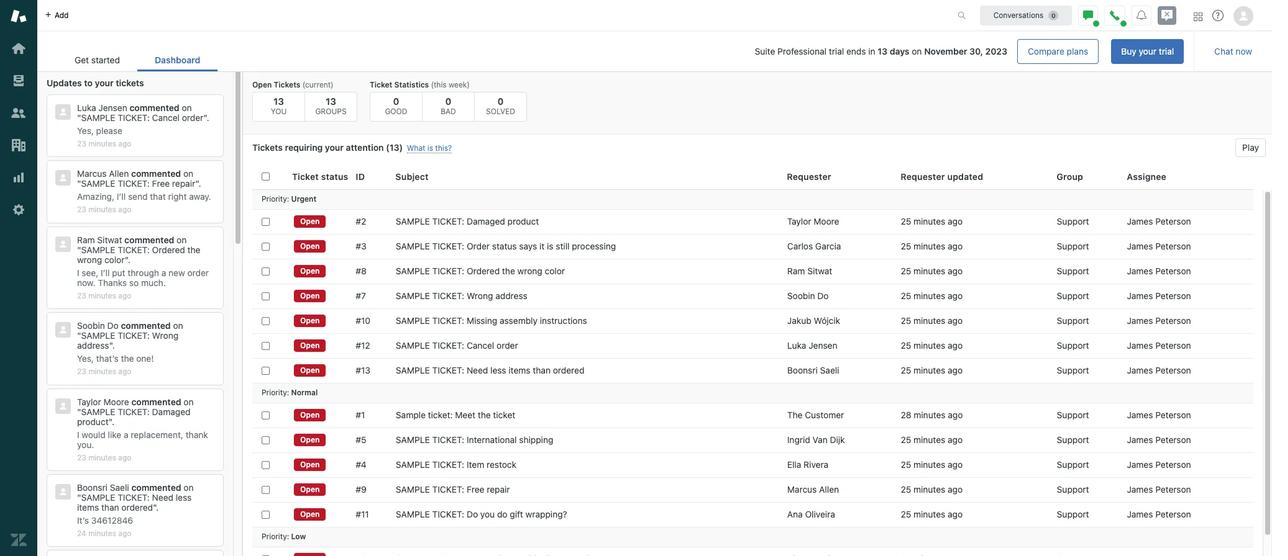 Task type: vqa. For each thing, say whether or not it's contained in the screenshot.


Task type: locate. For each thing, give the bounding box(es) containing it.
tab list
[[57, 48, 218, 71]]

address up "that's" on the left bottom
[[77, 341, 109, 351]]

1 support from the top
[[1057, 216, 1089, 227]]

ticket: up "sample ticket: wrong address" link
[[432, 266, 464, 277]]

0 vertical spatial moore
[[814, 216, 839, 227]]

sample ticket: wrong address down sample ticket: ordered the wrong color link
[[396, 291, 528, 301]]

1 james peterson from the top
[[1127, 216, 1191, 227]]

#1
[[356, 410, 365, 421]]

#13
[[356, 366, 371, 376]]

saeli inside grid
[[820, 366, 839, 376]]

items inside grid
[[509, 366, 531, 376]]

order down assembly
[[497, 341, 518, 351]]

jensen down wójcik
[[809, 341, 838, 351]]

11 support from the top
[[1057, 485, 1089, 495]]

1 horizontal spatial cancel
[[467, 341, 494, 351]]

sample ticket: wrong address up one!
[[77, 331, 178, 351]]

ticket: up one!
[[118, 331, 150, 341]]

taylor inside grid
[[787, 216, 812, 227]]

3 " from the top
[[77, 245, 81, 255]]

1 horizontal spatial product
[[508, 216, 539, 227]]

yes, inside yes, please 23 minutes ago
[[77, 126, 94, 136]]

requester for requester
[[787, 171, 832, 182]]

peterson for the customer
[[1156, 410, 1191, 421]]

i inside the i would like a replacement, thank you. 23 minutes ago
[[77, 430, 79, 440]]

9 peterson from the top
[[1156, 435, 1191, 446]]

the
[[187, 245, 200, 255], [502, 266, 515, 277], [121, 354, 134, 364], [478, 410, 491, 421]]

james for ram sitwat
[[1127, 266, 1153, 277]]

dashboard
[[155, 55, 200, 65]]

1 25 from the top
[[901, 216, 911, 227]]

item
[[467, 460, 484, 471]]

5 on " from the top
[[77, 397, 194, 417]]

conversations button
[[980, 5, 1072, 25]]

13 inside 13 groups
[[326, 96, 336, 107]]

allen for marcus allen commented
[[109, 169, 129, 179]]

ordered inside grid
[[553, 366, 585, 376]]

1 requester from the left
[[787, 171, 832, 182]]

boonsri inside grid
[[787, 366, 818, 376]]

requiring
[[285, 142, 323, 153]]

1 horizontal spatial address
[[496, 291, 528, 301]]

1 horizontal spatial your
[[325, 142, 344, 153]]

ingrid
[[787, 435, 810, 446]]

0 horizontal spatial status
[[321, 171, 348, 182]]

25 for ram sitwat
[[901, 266, 911, 277]]

marcus for marcus allen
[[787, 485, 817, 495]]

on down new
[[173, 321, 183, 331]]

1 horizontal spatial 0
[[445, 96, 452, 107]]

yes, that's the one! 23 minutes ago
[[77, 354, 154, 377]]

cancel for sample ticket: cancel order ".
[[152, 113, 180, 123]]

section containing suite professional trial ends in
[[228, 39, 1184, 64]]

sample up 34612846 on the bottom
[[81, 493, 115, 504]]

commented down tickets
[[130, 103, 179, 113]]

11 peterson from the top
[[1156, 485, 1191, 495]]

0 horizontal spatial items
[[77, 503, 99, 513]]

the
[[787, 410, 803, 421]]

yes, left please
[[77, 126, 94, 136]]

taylor for taylor moore
[[787, 216, 812, 227]]

status left id at the left
[[321, 171, 348, 182]]

i
[[77, 268, 79, 278], [77, 430, 79, 440]]

sample ticket: missing assembly instructions
[[396, 316, 587, 326]]

0 horizontal spatial cancel
[[152, 113, 180, 123]]

5 25 from the top
[[901, 316, 911, 326]]

0 vertical spatial boonsri
[[787, 366, 818, 376]]

ana oliveira
[[787, 510, 835, 520]]

8 james from the top
[[1127, 410, 1153, 421]]

order right new
[[187, 268, 209, 278]]

peterson for soobin do
[[1156, 291, 1191, 301]]

2 horizontal spatial 0
[[498, 96, 504, 107]]

requester up taylor moore
[[787, 171, 832, 182]]

priority : urgent
[[262, 195, 317, 204]]

tickets
[[116, 78, 144, 88]]

trial inside button
[[1159, 46, 1174, 57]]

put
[[112, 268, 125, 278]]

0 vertical spatial :
[[287, 195, 289, 204]]

james for boonsri saeli
[[1127, 366, 1153, 376]]

1 vertical spatial sample ticket: ordered the wrong color
[[396, 266, 565, 277]]

sitwat up put
[[97, 235, 122, 245]]

ram sitwat commented
[[77, 235, 174, 245]]

2 vertical spatial :
[[287, 533, 289, 542]]

0 horizontal spatial than
[[101, 503, 119, 513]]

7 james peterson from the top
[[1127, 366, 1191, 376]]

1 vertical spatial :
[[287, 389, 289, 398]]

1 horizontal spatial a
[[161, 268, 166, 278]]

ticket: left order
[[432, 241, 464, 252]]

10 james from the top
[[1127, 460, 1153, 471]]

ordered down order
[[467, 266, 500, 277]]

0 horizontal spatial sample ticket: damaged product
[[77, 407, 191, 427]]

the customer
[[787, 410, 844, 421]]

" up it's on the bottom
[[77, 493, 81, 504]]

5 james peterson from the top
[[1127, 316, 1191, 326]]

1 vertical spatial your
[[95, 78, 114, 88]]

urgent
[[291, 195, 317, 204]]

ticket up the 0 good
[[370, 80, 392, 90]]

on right days
[[912, 46, 922, 57]]

do
[[818, 291, 829, 301], [107, 321, 119, 331], [467, 510, 478, 520]]

sample inside sample ticket: need less items than ordered
[[81, 493, 115, 504]]

free up that
[[152, 179, 170, 189]]

taylor for taylor moore commented
[[77, 397, 101, 408]]

peterson for ana oliveira
[[1156, 510, 1191, 520]]

sample ticket: free repair link
[[396, 485, 510, 496]]

1 vertical spatial marcus
[[787, 485, 817, 495]]

sample up "that's" on the left bottom
[[81, 331, 115, 341]]

free inside sample ticket: free repair link
[[467, 485, 485, 495]]

ram for ram sitwat
[[787, 266, 805, 277]]

items inside sample ticket: need less items than ordered
[[77, 503, 99, 513]]

9 25 minutes ago from the top
[[901, 460, 963, 471]]

i left would
[[77, 430, 79, 440]]

open for #2
[[300, 217, 320, 226]]

1 vertical spatial a
[[124, 430, 128, 440]]

than up 34612846 on the bottom
[[101, 503, 119, 513]]

on "
[[77, 103, 192, 123], [77, 169, 193, 189], [77, 235, 187, 255], [77, 321, 183, 341], [77, 397, 194, 417], [77, 483, 194, 504]]

solved
[[486, 107, 515, 116]]

wrapping?
[[526, 510, 567, 520]]

1 vertical spatial do
[[107, 321, 119, 331]]

sample ticket: ordered the wrong color link
[[396, 266, 565, 277]]

8 peterson from the top
[[1156, 410, 1191, 421]]

2 support from the top
[[1057, 241, 1089, 252]]

need
[[467, 366, 488, 376], [152, 493, 173, 504]]

peterson for ingrid van dijk
[[1156, 435, 1191, 446]]

1 horizontal spatial need
[[467, 366, 488, 376]]

less inside sample ticket: need less items than ordered
[[176, 493, 192, 504]]

sample ticket: cancel order
[[396, 341, 518, 351]]

" up yes, please 23 minutes ago
[[77, 113, 81, 123]]

trial left ends
[[829, 46, 844, 57]]

luka jensen
[[787, 341, 838, 351]]

0 horizontal spatial soobin
[[77, 321, 105, 331]]

0 vertical spatial i
[[77, 268, 79, 278]]

james peterson for carlos garcia
[[1127, 241, 1191, 252]]

4 peterson from the top
[[1156, 291, 1191, 301]]

repair
[[172, 179, 195, 189], [487, 485, 510, 495]]

0 vertical spatial color
[[104, 255, 125, 265]]

do up wójcik
[[818, 291, 829, 301]]

12 support from the top
[[1057, 510, 1089, 520]]

updated
[[948, 171, 984, 182]]

boonsri up it's on the bottom
[[77, 483, 108, 494]]

luka for luka jensen
[[787, 341, 807, 351]]

0 vertical spatial sitwat
[[97, 235, 122, 245]]

1 horizontal spatial saeli
[[820, 366, 839, 376]]

sample ticket: need less items than ordered
[[396, 366, 585, 376], [77, 493, 192, 513]]

25 minutes ago for ram sitwat
[[901, 266, 963, 277]]

than down instructions
[[533, 366, 551, 376]]

restock
[[487, 460, 517, 471]]

the left one!
[[121, 354, 134, 364]]

6 peterson from the top
[[1156, 341, 1191, 351]]

1 horizontal spatial allen
[[819, 485, 839, 495]]

on " for ram sitwat
[[77, 235, 187, 255]]

2 vertical spatial order
[[497, 341, 518, 351]]

james peterson for the customer
[[1127, 410, 1191, 421]]

11 25 minutes ago from the top
[[901, 510, 963, 520]]

taylor moore
[[787, 216, 839, 227]]

0 vertical spatial luka
[[77, 103, 96, 113]]

10 james peterson from the top
[[1127, 460, 1191, 471]]

7 25 minutes ago from the top
[[901, 366, 963, 376]]

ticket up urgent
[[292, 171, 319, 182]]

4 25 minutes ago from the top
[[901, 291, 963, 301]]

address inside the sample ticket: wrong address
[[77, 341, 109, 351]]

23 inside i see, i'll put through a new order now. thanks so much. 23 minutes ago
[[77, 291, 86, 301]]

get started
[[75, 55, 120, 65]]

order for sample ticket: cancel order ".
[[182, 113, 203, 123]]

james for taylor moore
[[1127, 216, 1153, 227]]

jensen inside grid
[[809, 341, 838, 351]]

trial for professional
[[829, 46, 844, 57]]

open for #13
[[300, 366, 320, 375]]

0 vertical spatial product
[[508, 216, 539, 227]]

6 on " from the top
[[77, 483, 194, 504]]

tab list containing get started
[[57, 48, 218, 71]]

4 james from the top
[[1127, 291, 1153, 301]]

id
[[356, 171, 365, 182]]

priority for priority : low
[[262, 533, 287, 542]]

ticket: inside sample ticket: free repair link
[[432, 485, 464, 495]]

13 inside 13 you
[[274, 96, 284, 107]]

2 vertical spatial priority
[[262, 533, 287, 542]]

0 horizontal spatial wrong
[[152, 331, 178, 341]]

minutes
[[88, 139, 116, 149], [88, 205, 116, 215], [914, 216, 946, 227], [914, 241, 946, 252], [914, 266, 946, 277], [914, 291, 946, 301], [88, 291, 116, 301], [914, 316, 946, 326], [914, 341, 946, 351], [914, 366, 946, 376], [88, 368, 116, 377], [914, 410, 946, 421], [914, 435, 946, 446], [88, 454, 116, 463], [914, 460, 946, 471], [914, 485, 946, 495], [914, 510, 946, 520], [88, 530, 116, 539]]

0 horizontal spatial less
[[176, 493, 192, 504]]

23 inside 'yes, that's the one! 23 minutes ago'
[[77, 368, 86, 377]]

1 vertical spatial ordered
[[121, 503, 153, 513]]

: left urgent
[[287, 195, 289, 204]]

send
[[128, 192, 148, 202]]

1 vertical spatial ordered
[[467, 266, 500, 277]]

1 horizontal spatial do
[[467, 510, 478, 520]]

priority for priority : normal
[[262, 389, 287, 398]]

12 james from the top
[[1127, 510, 1153, 520]]

organizations image
[[11, 137, 27, 154]]

25 for soobin do
[[901, 291, 911, 301]]

sample ticket: need less items than ordered down sample ticket: cancel order link
[[396, 366, 585, 376]]

0 vertical spatial sample ticket: need less items than ordered
[[396, 366, 585, 376]]

1 horizontal spatial color
[[545, 266, 565, 277]]

3 james peterson from the top
[[1127, 266, 1191, 277]]

11 james from the top
[[1127, 485, 1153, 495]]

items up ticket
[[509, 366, 531, 376]]

ago inside it's 34612846 24 minutes ago
[[118, 530, 131, 539]]

zendesk chat image
[[1158, 6, 1177, 25]]

saeli
[[820, 366, 839, 376], [110, 483, 129, 494]]

than
[[533, 366, 551, 376], [101, 503, 119, 513]]

1 vertical spatial i'll
[[101, 268, 110, 278]]

0 vertical spatial saeli
[[820, 366, 839, 376]]

2 peterson from the top
[[1156, 241, 1191, 252]]

sample ticket: ordered the wrong color
[[77, 245, 200, 265], [396, 266, 565, 277]]

on " up send
[[77, 169, 193, 189]]

1 vertical spatial ticket
[[292, 171, 319, 182]]

1 vertical spatial soobin
[[77, 321, 105, 331]]

7 support from the top
[[1057, 366, 1089, 376]]

your
[[1139, 46, 1157, 57], [95, 78, 114, 88], [325, 142, 344, 153]]

damaged up replacement,
[[152, 407, 191, 417]]

need down the i would like a replacement, thank you. 23 minutes ago
[[152, 493, 173, 504]]

ticket status
[[292, 171, 348, 182]]

on " up one!
[[77, 321, 183, 341]]

commented for soobin do commented
[[121, 321, 171, 331]]

your right requiring
[[325, 142, 344, 153]]

open for #12
[[300, 341, 320, 351]]

minutes inside i see, i'll put through a new order now. thanks so much. 23 minutes ago
[[88, 291, 116, 301]]

1 vertical spatial sample ticket: wrong address
[[77, 331, 178, 351]]

12 james peterson from the top
[[1127, 510, 1191, 520]]

1 vertical spatial moore
[[104, 397, 129, 408]]

25 minutes ago for soobin do
[[901, 291, 963, 301]]

ticket: down sample ticket: free repair link
[[432, 510, 464, 520]]

0 vertical spatial than
[[533, 366, 551, 376]]

main element
[[0, 0, 37, 557]]

i'll inside amazing, i'll send that right away. 23 minutes ago
[[117, 192, 126, 202]]

5 " from the top
[[77, 407, 81, 417]]

allen for marcus allen
[[819, 485, 839, 495]]

requester for requester updated
[[901, 171, 945, 182]]

8 25 from the top
[[901, 435, 911, 446]]

7 25 from the top
[[901, 366, 911, 376]]

wrong up 'see,'
[[77, 255, 102, 265]]

ticket: up sample ticket: free repair
[[432, 460, 464, 471]]

yes, inside 'yes, that's the one! 23 minutes ago'
[[77, 354, 94, 364]]

need down sample ticket: cancel order link
[[467, 366, 488, 376]]

1 trial from the left
[[829, 46, 844, 57]]

25 minutes ago for luka jensen
[[901, 341, 963, 351]]

0 vertical spatial jensen
[[98, 103, 127, 113]]

5 james from the top
[[1127, 316, 1153, 326]]

". for soobin do commented
[[109, 341, 115, 351]]

your right to
[[95, 78, 114, 88]]

soobin up jakub
[[787, 291, 815, 301]]

priority : normal
[[262, 389, 318, 398]]

a inside the i would like a replacement, thank you. 23 minutes ago
[[124, 430, 128, 440]]

3 priority from the top
[[262, 533, 287, 542]]

0 horizontal spatial i'll
[[101, 268, 110, 278]]

(
[[386, 142, 390, 153]]

1 horizontal spatial status
[[492, 241, 517, 252]]

sample ticket: order status says it is still processing
[[396, 241, 616, 252]]

6 james from the top
[[1127, 341, 1153, 351]]

3 james from the top
[[1127, 266, 1153, 277]]

sample ticket: damaged product up the like
[[77, 407, 191, 427]]

marcus inside grid
[[787, 485, 817, 495]]

order inside grid
[[497, 341, 518, 351]]

tickets requiring your attention ( 13 ) what is this?
[[252, 142, 452, 153]]

a left new
[[161, 268, 166, 278]]

wójcik
[[814, 316, 840, 326]]

1 priority from the top
[[262, 195, 287, 204]]

ticket: inside sample ticket: ordered the wrong color link
[[432, 266, 464, 277]]

0 vertical spatial tickets
[[274, 80, 300, 90]]

allen up oliveira
[[819, 485, 839, 495]]

3 peterson from the top
[[1156, 266, 1191, 277]]

carlos
[[787, 241, 813, 252]]

2 i from the top
[[77, 430, 79, 440]]

6 25 from the top
[[901, 341, 911, 351]]

1 horizontal spatial ordered
[[553, 366, 585, 376]]

ticket: inside sample ticket: cancel order link
[[432, 341, 464, 351]]

1 on " from the top
[[77, 103, 192, 123]]

customers image
[[11, 105, 27, 121]]

0 inside 0 solved
[[498, 96, 504, 107]]

soobin up "that's" on the left bottom
[[77, 321, 105, 331]]

cancel inside grid
[[467, 341, 494, 351]]

1 : from the top
[[287, 195, 289, 204]]

sample ticket: meet the ticket
[[396, 410, 515, 421]]

ram
[[77, 235, 95, 245], [787, 266, 805, 277]]

8 25 minutes ago from the top
[[901, 435, 963, 446]]

25 minutes ago for ingrid van dijk
[[901, 435, 963, 446]]

#2
[[356, 216, 366, 227]]

is
[[427, 144, 433, 153], [547, 241, 554, 252]]

2 requester from the left
[[901, 171, 945, 182]]

so
[[129, 278, 139, 288]]

james peterson for soobin do
[[1127, 291, 1191, 301]]

commented down the i would like a replacement, thank you. 23 minutes ago
[[131, 483, 181, 494]]

section
[[228, 39, 1184, 64]]

: for urgent
[[287, 195, 289, 204]]

cancel down missing
[[467, 341, 494, 351]]

on for sample ticket: free repair
[[183, 169, 193, 179]]

0 horizontal spatial ticket
[[292, 171, 319, 182]]

2 0 from the left
[[445, 96, 452, 107]]

4 support from the top
[[1057, 291, 1089, 301]]

on for sample ticket: wrong address
[[173, 321, 183, 331]]

open for #1
[[300, 411, 320, 420]]

ticket: up 'sample ticket: need less items than ordered' link
[[432, 341, 464, 351]]

8 james peterson from the top
[[1127, 410, 1191, 421]]

12 peterson from the top
[[1156, 510, 1191, 520]]

2 " from the top
[[77, 179, 81, 189]]

None checkbox
[[262, 218, 270, 226], [262, 268, 270, 276], [262, 462, 270, 470], [262, 486, 270, 494], [262, 511, 270, 519], [262, 218, 270, 226], [262, 268, 270, 276], [262, 462, 270, 470], [262, 486, 270, 494], [262, 511, 270, 519]]

james peterson for jakub wójcik
[[1127, 316, 1191, 326]]

2 james peterson from the top
[[1127, 241, 1191, 252]]

trial
[[829, 46, 844, 57], [1159, 46, 1174, 57]]

minutes inside yes, please 23 minutes ago
[[88, 139, 116, 149]]

soobin
[[787, 291, 815, 301], [77, 321, 105, 331]]

commented up that
[[131, 169, 181, 179]]

4 on " from the top
[[77, 321, 183, 341]]

9 james peterson from the top
[[1127, 435, 1191, 446]]

1 " from the top
[[77, 113, 81, 123]]

1 vertical spatial free
[[467, 485, 485, 495]]

0 down (this
[[445, 96, 452, 107]]

peterson for ella rivera
[[1156, 460, 1191, 471]]

25 minutes ago for jakub wójcik
[[901, 316, 963, 326]]

ticket: inside sample ticket: do you do gift wrapping? link
[[432, 510, 464, 520]]

reporting image
[[11, 170, 27, 186]]

2 horizontal spatial your
[[1139, 46, 1157, 57]]

0 inside 0 bad
[[445, 96, 452, 107]]

30,
[[970, 46, 983, 57]]

peterson for boonsri saeli
[[1156, 366, 1191, 376]]

0 horizontal spatial sample ticket: wrong address
[[77, 331, 178, 351]]

ago
[[118, 139, 131, 149], [118, 205, 131, 215], [948, 216, 963, 227], [948, 241, 963, 252], [948, 266, 963, 277], [948, 291, 963, 301], [118, 291, 131, 301], [948, 316, 963, 326], [948, 341, 963, 351], [948, 366, 963, 376], [118, 368, 131, 377], [948, 410, 963, 421], [948, 435, 963, 446], [118, 454, 131, 463], [948, 460, 963, 471], [948, 485, 963, 495], [948, 510, 963, 520], [118, 530, 131, 539]]

5 support from the top
[[1057, 316, 1089, 326]]

1 horizontal spatial wrong
[[518, 266, 543, 277]]

0 vertical spatial sample ticket: ordered the wrong color
[[77, 245, 200, 265]]

6 " from the top
[[77, 493, 81, 504]]

james peterson for ingrid van dijk
[[1127, 435, 1191, 446]]

luka down to
[[77, 103, 96, 113]]

1 horizontal spatial jensen
[[809, 341, 838, 351]]

sample up the sample
[[396, 366, 430, 376]]

on for sample ticket: ordered the wrong color
[[177, 235, 187, 245]]

free down item
[[467, 485, 485, 495]]

ago inside i see, i'll put through a new order now. thanks so much. 23 minutes ago
[[118, 291, 131, 301]]

0 vertical spatial wrong
[[467, 291, 493, 301]]

0 vertical spatial soobin
[[787, 291, 815, 301]]

james for ana oliveira
[[1127, 510, 1153, 520]]

ago inside the i would like a replacement, thank you. 23 minutes ago
[[118, 454, 131, 463]]

low
[[291, 533, 306, 542]]

2 trial from the left
[[1159, 46, 1174, 57]]

0 for 0 solved
[[498, 96, 504, 107]]

"
[[77, 113, 81, 123], [77, 179, 81, 189], [77, 245, 81, 255], [77, 331, 81, 341], [77, 407, 81, 417], [77, 493, 81, 504]]

i'll left send
[[117, 192, 126, 202]]

ticket inside grid
[[292, 171, 319, 182]]

7 james from the top
[[1127, 366, 1153, 376]]

0 horizontal spatial trial
[[829, 46, 844, 57]]

marcus down ella rivera
[[787, 485, 817, 495]]

1 horizontal spatial marcus
[[787, 485, 817, 495]]

5 23 from the top
[[77, 454, 86, 463]]

3 on " from the top
[[77, 235, 187, 255]]

on up right
[[183, 169, 193, 179]]

tickets up select all tickets option
[[252, 142, 283, 153]]

ram inside grid
[[787, 266, 805, 277]]

open for #9
[[300, 485, 320, 495]]

4 23 from the top
[[77, 368, 86, 377]]

2 james from the top
[[1127, 241, 1153, 252]]

do for soobin do
[[818, 291, 829, 301]]

on for sample ticket: need less items than ordered
[[184, 483, 194, 494]]

free
[[152, 179, 170, 189], [467, 485, 485, 495]]

sample ticket: cancel order link
[[396, 341, 518, 352]]

1 horizontal spatial sample ticket: need less items than ordered
[[396, 366, 585, 376]]

1 0 from the left
[[393, 96, 399, 107]]

2 yes, from the top
[[77, 354, 94, 364]]

1 vertical spatial luka
[[787, 341, 807, 351]]

than inside grid
[[533, 366, 551, 376]]

notifications image
[[1137, 10, 1147, 20]]

3 23 from the top
[[77, 291, 86, 301]]

0 vertical spatial less
[[491, 366, 506, 376]]

ticket: up the like
[[118, 407, 150, 417]]

taylor up would
[[77, 397, 101, 408]]

sitwat for ram sitwat commented
[[97, 235, 122, 245]]

1 james from the top
[[1127, 216, 1153, 227]]

0 horizontal spatial address
[[77, 341, 109, 351]]

ticket: up sample ticket: ordered the wrong color link
[[432, 216, 464, 227]]

1 horizontal spatial soobin
[[787, 291, 815, 301]]

sample inside "link"
[[396, 460, 430, 471]]

2 on " from the top
[[77, 169, 193, 189]]

taylor
[[787, 216, 812, 227], [77, 397, 101, 408]]

on " for taylor moore
[[77, 397, 194, 417]]

i inside i see, i'll put through a new order now. thanks so much. 23 minutes ago
[[77, 268, 79, 278]]

0 horizontal spatial ordered
[[121, 503, 153, 513]]

sitwat inside grid
[[808, 266, 832, 277]]

4 25 from the top
[[901, 291, 911, 301]]

" up amazing,
[[77, 179, 81, 189]]

25 for ana oliveira
[[901, 510, 911, 520]]

james peterson for marcus allen
[[1127, 485, 1191, 495]]

priority left low
[[262, 533, 287, 542]]

: for normal
[[287, 389, 289, 398]]

a
[[161, 268, 166, 278], [124, 430, 128, 440]]

3 0 from the left
[[498, 96, 504, 107]]

)
[[399, 142, 403, 153]]

1 horizontal spatial moore
[[814, 216, 839, 227]]

sample ticket: wrong address inside grid
[[396, 291, 528, 301]]

trial down zendesk chat image
[[1159, 46, 1174, 57]]

is inside tickets requiring your attention ( 13 ) what is this?
[[427, 144, 433, 153]]

13 groups
[[315, 96, 347, 116]]

you
[[480, 510, 495, 520]]

status left says
[[492, 241, 517, 252]]

james for jakub wójcik
[[1127, 316, 1153, 326]]

1 horizontal spatial trial
[[1159, 46, 1174, 57]]

sample right '#12'
[[396, 341, 430, 351]]

0 horizontal spatial product
[[77, 417, 109, 427]]

1 vertical spatial taylor
[[77, 397, 101, 408]]

on " up 34612846 on the bottom
[[77, 483, 194, 504]]

0 horizontal spatial color
[[104, 255, 125, 265]]

" for taylor moore commented
[[77, 407, 81, 417]]

1 vertical spatial saeli
[[110, 483, 129, 494]]

i'll inside i see, i'll put through a new order now. thanks so much. 23 minutes ago
[[101, 268, 110, 278]]

11 25 from the top
[[901, 510, 911, 520]]

1 i from the top
[[77, 268, 79, 278]]

sample ticket: meet the ticket link
[[396, 410, 515, 421]]

ram up 'see,'
[[77, 235, 95, 245]]

sample inside the sample ticket: ordered the wrong color
[[81, 245, 115, 255]]

i for i see, i'll put through a new order now. thanks so much.
[[77, 268, 79, 278]]

ticket:
[[118, 113, 150, 123], [118, 179, 150, 189], [432, 216, 464, 227], [432, 241, 464, 252], [118, 245, 150, 255], [432, 266, 464, 277], [432, 291, 464, 301], [432, 316, 464, 326], [118, 331, 150, 341], [432, 341, 464, 351], [432, 366, 464, 376], [118, 407, 150, 417], [432, 435, 464, 446], [432, 460, 464, 471], [432, 485, 464, 495], [118, 493, 150, 504], [432, 510, 464, 520]]

sample up 'see,'
[[81, 245, 115, 255]]

moore up 'garcia'
[[814, 216, 839, 227]]

moore up the like
[[104, 397, 129, 408]]

0 horizontal spatial free
[[152, 179, 170, 189]]

4 james peterson from the top
[[1127, 291, 1191, 301]]

11 james peterson from the top
[[1127, 485, 1191, 495]]

13 down (current)
[[326, 96, 336, 107]]

2 : from the top
[[287, 389, 289, 398]]

0 vertical spatial ordered
[[553, 366, 585, 376]]

2 vertical spatial do
[[467, 510, 478, 520]]

open for #8
[[300, 267, 320, 276]]

1 vertical spatial yes,
[[77, 354, 94, 364]]

damaged inside sample ticket: damaged product link
[[467, 216, 505, 227]]

0 inside the 0 good
[[393, 96, 399, 107]]

on " for boonsri saeli
[[77, 483, 194, 504]]

10 25 from the top
[[901, 485, 911, 495]]

6 james peterson from the top
[[1127, 341, 1191, 351]]

ordered
[[553, 366, 585, 376], [121, 503, 153, 513]]

0 vertical spatial sample ticket: wrong address
[[396, 291, 528, 301]]

1 horizontal spatial i'll
[[117, 192, 126, 202]]

order down dashboard
[[182, 113, 203, 123]]

1 horizontal spatial boonsri
[[787, 366, 818, 376]]

3 25 minutes ago from the top
[[901, 266, 963, 277]]

minutes inside the i would like a replacement, thank you. 23 minutes ago
[[88, 454, 116, 463]]

1 peterson from the top
[[1156, 216, 1191, 227]]

carlos garcia
[[787, 241, 841, 252]]

tickets up 13 you
[[274, 80, 300, 90]]

repair up right
[[172, 179, 195, 189]]

2 25 from the top
[[901, 241, 911, 252]]

0 horizontal spatial need
[[152, 493, 173, 504]]

None checkbox
[[262, 243, 270, 251], [262, 292, 270, 301], [262, 317, 270, 325], [262, 342, 270, 350], [262, 367, 270, 375], [262, 412, 270, 420], [262, 437, 270, 445], [262, 243, 270, 251], [262, 292, 270, 301], [262, 317, 270, 325], [262, 342, 270, 350], [262, 367, 270, 375], [262, 412, 270, 420], [262, 437, 270, 445]]

ticket: down the sample ticket: item restock "link"
[[432, 485, 464, 495]]

james peterson for ana oliveira
[[1127, 510, 1191, 520]]

1 vertical spatial sitwat
[[808, 266, 832, 277]]

james for luka jensen
[[1127, 341, 1153, 351]]

". for ram sitwat commented
[[125, 255, 130, 265]]

marcus
[[77, 169, 107, 179], [787, 485, 817, 495]]

10 25 minutes ago from the top
[[901, 485, 963, 495]]

zendesk products image
[[1194, 12, 1203, 21]]

0 vertical spatial i'll
[[117, 192, 126, 202]]

1 vertical spatial address
[[77, 341, 109, 351]]

13
[[878, 46, 888, 57], [274, 96, 284, 107], [326, 96, 336, 107], [390, 142, 399, 153]]

commented up through
[[124, 235, 174, 245]]

dijk
[[830, 435, 845, 446]]

0 vertical spatial yes,
[[77, 126, 94, 136]]

9 25 from the top
[[901, 460, 911, 471]]

". for boonsri saeli commented
[[153, 503, 159, 513]]

luka inside grid
[[787, 341, 807, 351]]

ticket for ticket statistics (this week)
[[370, 80, 392, 90]]

on " down tickets
[[77, 103, 192, 123]]

product inside grid
[[508, 216, 539, 227]]

1 yes, from the top
[[77, 126, 94, 136]]

0
[[393, 96, 399, 107], [445, 96, 452, 107], [498, 96, 504, 107]]

7 peterson from the top
[[1156, 366, 1191, 376]]

priority left 'normal'
[[262, 389, 287, 398]]

your inside button
[[1139, 46, 1157, 57]]

sample down sample ticket: free repair link
[[396, 510, 430, 520]]

" up now.
[[77, 245, 81, 255]]

10 peterson from the top
[[1156, 460, 1191, 471]]

2 23 from the top
[[77, 205, 86, 215]]

items up it's on the bottom
[[77, 503, 99, 513]]

soobin inside grid
[[787, 291, 815, 301]]

amazing, i'll send that right away. 23 minutes ago
[[77, 192, 211, 215]]

0 vertical spatial sample ticket: damaged product
[[396, 216, 539, 227]]

on up thank
[[184, 397, 194, 408]]

6 25 minutes ago from the top
[[901, 341, 963, 351]]

grid containing ticket status
[[243, 165, 1272, 557]]

1 vertical spatial priority
[[262, 389, 287, 398]]

sample ticket: need less items than ordered inside grid
[[396, 366, 585, 376]]

grid
[[243, 165, 1272, 557]]

1 23 from the top
[[77, 139, 86, 149]]

5 peterson from the top
[[1156, 316, 1191, 326]]

2 priority from the top
[[262, 389, 287, 398]]

23 up the taylor moore commented
[[77, 368, 86, 377]]

luka jensen commented
[[77, 103, 179, 113]]

buy your trial button
[[1112, 39, 1184, 64]]

ticket: up 34612846 on the bottom
[[118, 493, 150, 504]]

2 25 minutes ago from the top
[[901, 241, 963, 252]]

6 support from the top
[[1057, 341, 1089, 351]]

support for luka jensen
[[1057, 341, 1089, 351]]

1 25 minutes ago from the top
[[901, 216, 963, 227]]

address up assembly
[[496, 291, 528, 301]]

9 support from the top
[[1057, 435, 1089, 446]]

25 for carlos garcia
[[901, 241, 911, 252]]

on down thank
[[184, 483, 194, 494]]

yes,
[[77, 126, 94, 136], [77, 354, 94, 364]]

0 horizontal spatial 0
[[393, 96, 399, 107]]

1 vertical spatial cancel
[[467, 341, 494, 351]]

peterson for carlos garcia
[[1156, 241, 1191, 252]]

#7
[[356, 291, 366, 301]]

new
[[169, 268, 185, 278]]

1 vertical spatial wrong
[[518, 266, 543, 277]]

james peterson for luka jensen
[[1127, 341, 1191, 351]]

order
[[467, 241, 490, 252]]

5 25 minutes ago from the top
[[901, 316, 963, 326]]

#8
[[356, 266, 367, 277]]

on up new
[[177, 235, 187, 245]]

i for i would like a replacement, thank you.
[[77, 430, 79, 440]]

soobin for soobin do
[[787, 291, 815, 301]]

1 horizontal spatial sample ticket: damaged product
[[396, 216, 539, 227]]

0 vertical spatial items
[[509, 366, 531, 376]]

1 horizontal spatial items
[[509, 366, 531, 376]]

" up you.
[[77, 407, 81, 417]]

zendesk image
[[11, 533, 27, 549]]

do for soobin do commented
[[107, 321, 119, 331]]

3 : from the top
[[287, 533, 289, 542]]

4 " from the top
[[77, 331, 81, 341]]

repair inside grid
[[487, 485, 510, 495]]

0 vertical spatial ordered
[[152, 245, 185, 255]]

#5
[[356, 435, 367, 446]]

1 vertical spatial boonsri
[[77, 483, 108, 494]]

james for soobin do
[[1127, 291, 1153, 301]]

1 vertical spatial order
[[187, 268, 209, 278]]

8 support from the top
[[1057, 410, 1089, 421]]

james for carlos garcia
[[1127, 241, 1153, 252]]

sample ticket: damaged product up order
[[396, 216, 539, 227]]



Task type: describe. For each thing, give the bounding box(es) containing it.
ticket: inside the sample ticket: wrong address
[[118, 331, 150, 341]]

it's 34612846 24 minutes ago
[[77, 516, 133, 539]]

sample ticket: need less items than ordered link
[[396, 366, 585, 377]]

sample ticket: missing assembly instructions link
[[396, 316, 587, 327]]

soobin do
[[787, 291, 829, 301]]

support for soobin do
[[1057, 291, 1089, 301]]

13 right "in"
[[878, 46, 888, 57]]

ticket: inside sample ticket: international shipping 'link'
[[432, 435, 464, 446]]

see,
[[82, 268, 98, 278]]

sample up amazing,
[[81, 179, 115, 189]]

do
[[497, 510, 508, 520]]

admin image
[[11, 202, 27, 218]]

support for carlos garcia
[[1057, 241, 1089, 252]]

november
[[924, 46, 968, 57]]

1 vertical spatial tickets
[[252, 142, 283, 153]]

order inside i see, i'll put through a new order now. thanks so much. 23 minutes ago
[[187, 268, 209, 278]]

your for updates to your tickets
[[95, 78, 114, 88]]

25 minutes ago for ella rivera
[[901, 460, 963, 471]]

boonsri saeli
[[787, 366, 839, 376]]

ago inside amazing, i'll send that right away. 23 minutes ago
[[118, 205, 131, 215]]

sample ticket: international shipping link
[[396, 435, 553, 446]]

1 vertical spatial wrong
[[152, 331, 178, 341]]

support for ana oliveira
[[1057, 510, 1089, 520]]

yes, for yes, please
[[77, 126, 94, 136]]

sample ticket: cancel order ".
[[81, 113, 209, 123]]

open for #3
[[300, 242, 320, 251]]

requester updated
[[901, 171, 984, 182]]

i would like a replacement, thank you. 23 minutes ago
[[77, 430, 208, 463]]

groups
[[315, 107, 347, 116]]

free for sample ticket: free repair
[[467, 485, 485, 495]]

25 for jakub wójcik
[[901, 316, 911, 326]]

priority : low
[[262, 533, 306, 542]]

open for #5
[[300, 436, 320, 445]]

0 horizontal spatial sample ticket: ordered the wrong color
[[77, 245, 200, 265]]

sample right #3
[[396, 241, 430, 252]]

the down away. on the top left
[[187, 245, 200, 255]]

on " for luka jensen
[[77, 103, 192, 123]]

peterson for luka jensen
[[1156, 341, 1191, 351]]

james peterson for ram sitwat
[[1127, 266, 1191, 277]]

commented for luka jensen commented
[[130, 103, 179, 113]]

ram sitwat
[[787, 266, 832, 277]]

sample right the #7
[[396, 291, 430, 301]]

sample down subject
[[396, 216, 430, 227]]

suite
[[755, 46, 775, 57]]

wrong inside the sample ticket: ordered the wrong color
[[77, 255, 102, 265]]

james peterson for boonsri saeli
[[1127, 366, 1191, 376]]

soobin for soobin do commented
[[77, 321, 105, 331]]

ella
[[787, 460, 801, 471]]

ticket: inside sample ticket: missing assembly instructions link
[[432, 316, 464, 326]]

open for #7
[[300, 292, 320, 301]]

sitwat for ram sitwat
[[808, 266, 832, 277]]

sample ticket: international shipping
[[396, 435, 553, 446]]

on for sample ticket: damaged product
[[184, 397, 194, 408]]

ticket: up send
[[118, 179, 150, 189]]

support for boonsri saeli
[[1057, 366, 1089, 376]]

on " for marcus allen
[[77, 169, 193, 189]]

25 for ingrid van dijk
[[901, 435, 911, 446]]

trial for your
[[1159, 46, 1174, 57]]

open for #10
[[300, 316, 320, 326]]

0 for 0 bad
[[445, 96, 452, 107]]

it
[[540, 241, 545, 252]]

started
[[91, 55, 120, 65]]

get help image
[[1213, 10, 1224, 21]]

support for the customer
[[1057, 410, 1089, 421]]

amazing,
[[77, 192, 114, 202]]

statistics
[[394, 80, 429, 90]]

get started tab
[[57, 48, 137, 71]]

rivera
[[804, 460, 829, 471]]

sample inside 'link'
[[396, 435, 430, 446]]

free for sample ticket: free repair ".
[[152, 179, 170, 189]]

minutes inside amazing, i'll send that right away. 23 minutes ago
[[88, 205, 116, 215]]

wrong inside "sample ticket: wrong address" link
[[467, 291, 493, 301]]

sample ticket: ordered the wrong color inside grid
[[396, 266, 565, 277]]

ticket for ticket status
[[292, 171, 319, 182]]

ticket: inside the sample ticket: item restock "link"
[[432, 460, 464, 471]]

ordered inside grid
[[467, 266, 500, 277]]

support for ingrid van dijk
[[1057, 435, 1089, 446]]

0 good
[[385, 96, 408, 116]]

0 horizontal spatial sample ticket: need less items than ordered
[[77, 493, 192, 513]]

now.
[[77, 278, 95, 288]]

sample inside the sample ticket: wrong address
[[81, 331, 115, 341]]

1 vertical spatial is
[[547, 241, 554, 252]]

updates
[[47, 78, 82, 88]]

sample ticket: damaged product inside grid
[[396, 216, 539, 227]]

sample ticket: free repair ".
[[81, 179, 201, 189]]

sample up would
[[81, 407, 115, 417]]

van
[[813, 435, 828, 446]]

#11
[[356, 510, 369, 520]]

need inside grid
[[467, 366, 488, 376]]

sample down the sample ticket: item restock "link"
[[396, 485, 430, 495]]

chat now
[[1215, 46, 1253, 57]]

0 bad
[[441, 96, 456, 116]]

bad
[[441, 107, 456, 116]]

ticket: inside the sample ticket: ordered the wrong color
[[118, 245, 150, 255]]

open for #11
[[300, 510, 320, 520]]

peterson for marcus allen
[[1156, 485, 1191, 495]]

zendesk support image
[[11, 8, 27, 24]]

ticket: inside sample ticket: need less items than ordered
[[118, 493, 150, 504]]

buy
[[1121, 46, 1137, 57]]

jensen for luka jensen commented
[[98, 103, 127, 113]]

sample right #8
[[396, 266, 430, 277]]

commented for taylor moore commented
[[131, 397, 181, 408]]

November 30, 2023 text field
[[924, 46, 1008, 57]]

ticket: inside sample ticket: order status says it is still processing link
[[432, 241, 464, 252]]

views image
[[11, 73, 27, 89]]

james for ingrid van dijk
[[1127, 435, 1153, 446]]

instructions
[[540, 316, 587, 326]]

1 vertical spatial sample ticket: damaged product
[[77, 407, 191, 427]]

compare plans
[[1028, 46, 1089, 57]]

order for sample ticket: cancel order
[[497, 341, 518, 351]]

james for marcus allen
[[1127, 485, 1153, 495]]

23 inside yes, please 23 minutes ago
[[77, 139, 86, 149]]

you.
[[77, 440, 94, 450]]

james for the customer
[[1127, 410, 1153, 421]]

1 vertical spatial status
[[492, 241, 517, 252]]

25 for boonsri saeli
[[901, 366, 911, 376]]

cancel for sample ticket: cancel order
[[467, 341, 494, 351]]

customer
[[805, 410, 844, 421]]

chat now button
[[1205, 39, 1262, 64]]

25 minutes ago for taylor moore
[[901, 216, 963, 227]]

support for taylor moore
[[1057, 216, 1089, 227]]

group
[[1057, 171, 1084, 182]]

buy your trial
[[1121, 46, 1174, 57]]

missing
[[467, 316, 497, 326]]

" for boonsri saeli commented
[[77, 493, 81, 504]]

still
[[556, 241, 570, 252]]

week)
[[449, 80, 470, 90]]

conversations
[[994, 10, 1044, 20]]

ingrid van dijk
[[787, 435, 845, 446]]

the inside 'yes, that's the one! 23 minutes ago'
[[121, 354, 134, 364]]

suite professional trial ends in 13 days on november 30, 2023
[[755, 46, 1008, 57]]

#3
[[356, 241, 367, 252]]

Select All Tickets checkbox
[[262, 173, 270, 181]]

compare
[[1028, 46, 1065, 57]]

sample ticket: item restock link
[[396, 460, 517, 471]]

attention
[[346, 142, 384, 153]]

minutes inside it's 34612846 24 minutes ago
[[88, 530, 116, 539]]

1 vertical spatial damaged
[[152, 407, 191, 417]]

commented for marcus allen commented
[[131, 169, 181, 179]]

through
[[128, 268, 159, 278]]

ticket: up please
[[118, 113, 150, 123]]

commented for ram sitwat commented
[[124, 235, 174, 245]]

yes, for yes, that's the one!
[[77, 354, 94, 364]]

23 inside the i would like a replacement, thank you. 23 minutes ago
[[77, 454, 86, 463]]

sample ticket: do you do gift wrapping?
[[396, 510, 567, 520]]

ticket: inside "sample ticket: wrong address" link
[[432, 291, 464, 301]]

23 inside amazing, i'll send that right away. 23 minutes ago
[[77, 205, 86, 215]]

open for #4
[[300, 461, 320, 470]]

sample ticket: item restock
[[396, 460, 517, 471]]

to
[[84, 78, 93, 88]]

on for sample ticket: cancel order
[[182, 103, 192, 113]]

a inside i see, i'll put through a new order now. thanks so much. 23 minutes ago
[[161, 268, 166, 278]]

the right 'meet'
[[478, 410, 491, 421]]

gift
[[510, 510, 523, 520]]

you
[[271, 107, 287, 116]]

ticket: inside sample ticket: damaged product link
[[432, 216, 464, 227]]

25 for ella rivera
[[901, 460, 911, 471]]

address inside grid
[[496, 291, 528, 301]]

1 vertical spatial color
[[545, 266, 565, 277]]

2023
[[986, 46, 1008, 57]]

25 for marcus allen
[[901, 485, 911, 495]]

(current)
[[302, 80, 334, 90]]

priority for priority : urgent
[[262, 195, 287, 204]]

ago inside 'yes, that's the one! 23 minutes ago'
[[118, 368, 131, 377]]

james for ella rivera
[[1127, 460, 1153, 471]]

get
[[75, 55, 89, 65]]

jakub wójcik
[[787, 316, 840, 326]]

ordered inside the sample ticket: ordered the wrong color
[[152, 245, 185, 255]]

on inside section
[[912, 46, 922, 57]]

1 vertical spatial product
[[77, 417, 109, 427]]

#10
[[356, 316, 371, 326]]

like
[[108, 430, 121, 440]]

button displays agent's chat status as online. image
[[1083, 10, 1093, 20]]

away.
[[189, 192, 211, 202]]

less inside grid
[[491, 366, 506, 376]]

28 minutes ago
[[901, 410, 963, 421]]

that's
[[96, 354, 119, 364]]

ram for ram sitwat commented
[[77, 235, 95, 245]]

25 for taylor moore
[[901, 216, 911, 227]]

the down sample ticket: order status says it is still processing link
[[502, 266, 515, 277]]

". for taylor moore commented
[[109, 417, 114, 427]]

luka for luka jensen commented
[[77, 103, 96, 113]]

34612846
[[91, 516, 133, 527]]

#4
[[356, 460, 367, 471]]

meet
[[455, 410, 476, 421]]

#12
[[356, 341, 370, 351]]

0 vertical spatial status
[[321, 171, 348, 182]]

marcus for marcus allen commented
[[77, 169, 107, 179]]

sample right #10
[[396, 316, 430, 326]]

days
[[890, 46, 910, 57]]

support for ella rivera
[[1057, 460, 1089, 471]]

than inside sample ticket: need less items than ordered
[[101, 503, 119, 513]]

peterson for ram sitwat
[[1156, 266, 1191, 277]]

13 left what
[[390, 142, 399, 153]]

0 for 0 good
[[393, 96, 399, 107]]

says
[[519, 241, 537, 252]]

normal
[[291, 389, 318, 398]]

much.
[[141, 278, 166, 288]]

sample ticket: order status says it is still processing link
[[396, 241, 616, 252]]

oliveira
[[805, 510, 835, 520]]

" for ram sitwat commented
[[77, 245, 81, 255]]

sample ticket: do you do gift wrapping? link
[[396, 510, 567, 521]]

boonsri saeli commented
[[77, 483, 181, 494]]

one!
[[136, 354, 154, 364]]

need inside sample ticket: need less items than ordered
[[152, 493, 173, 504]]

ago inside yes, please 23 minutes ago
[[118, 139, 131, 149]]

25 for luka jensen
[[901, 341, 911, 351]]

25 minutes ago for carlos garcia
[[901, 241, 963, 252]]

ticket: inside 'sample ticket: need less items than ordered' link
[[432, 366, 464, 376]]

: for low
[[287, 533, 289, 542]]

get started image
[[11, 40, 27, 57]]

minutes inside 'yes, that's the one! 23 minutes ago'
[[88, 368, 116, 377]]

sample up please
[[81, 113, 115, 123]]

wrong inside grid
[[518, 266, 543, 277]]



